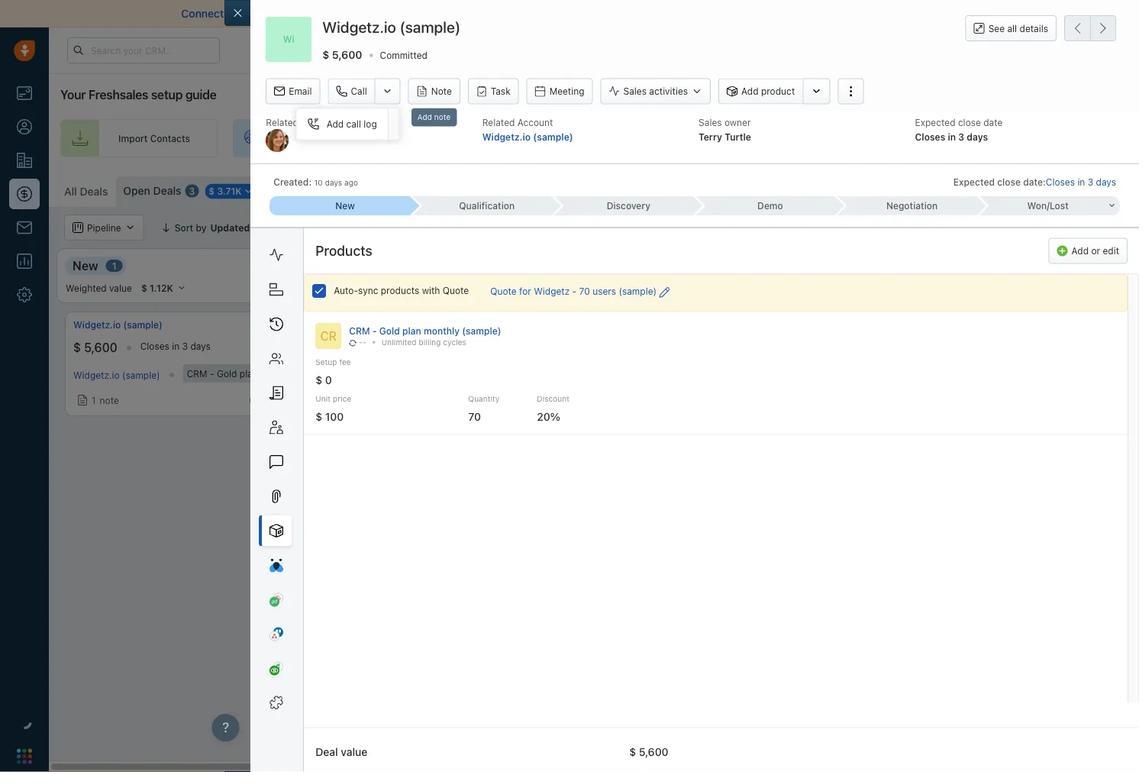 Task type: vqa. For each thing, say whether or not it's contained in the screenshot.
left Qualification
yes



Task type: locate. For each thing, give the bounding box(es) containing it.
1 note for 5,600
[[92, 395, 119, 406]]

see all details
[[989, 23, 1049, 34]]

add inside button
[[742, 86, 759, 97]]

auto-sync products with quote
[[334, 285, 469, 296]]

qualification inside widgetz.io (sample) dialog
[[459, 200, 515, 211]]

widgetz.io (sample) down the closes in 3 days
[[73, 370, 160, 380]]

widgetz.io (sample) up committed
[[323, 18, 461, 36]]

1 vertical spatial monthly
[[261, 368, 295, 379]]

days inside created: 10 days ago
[[325, 178, 342, 187]]

note for new
[[100, 395, 119, 406]]

1 horizontal spatial negotiation
[[1039, 258, 1106, 273]]

your down 'account'
[[515, 133, 535, 144]]

mailbox
[[252, 7, 291, 20]]

1 horizontal spatial demo
[[803, 258, 837, 273]]

100 up fee
[[332, 340, 353, 355]]

negotiation link
[[837, 196, 979, 215]]

and right quotas
[[969, 222, 986, 233]]

70 down the quantity
[[468, 410, 481, 423]]

2
[[298, 222, 304, 233]]

your
[[60, 87, 86, 102]]

expected up create sales sequence
[[916, 117, 956, 128]]

12
[[313, 186, 323, 197]]

monthly left 'setup fee $ 0'
[[261, 368, 295, 379]]

to
[[294, 7, 304, 20], [878, 7, 888, 20], [715, 133, 724, 144]]

70 left users
[[579, 286, 590, 297]]

to right mailbox
[[294, 7, 304, 20]]

2 horizontal spatial to
[[878, 7, 888, 20]]

0 vertical spatial all
[[64, 185, 77, 198]]

add left the product
[[742, 86, 759, 97]]

0 horizontal spatial deal
[[316, 746, 338, 758]]

2 horizontal spatial note
[[435, 113, 451, 122]]

quote
[[443, 285, 469, 296], [491, 286, 517, 297]]

deliverability
[[350, 7, 415, 20]]

(sample) up unlimited at left
[[365, 320, 404, 330]]

all for all deal owners
[[404, 222, 415, 233]]

inc up --
[[349, 320, 362, 330]]

deals inside the import deals button
[[998, 184, 1023, 195]]

0 vertical spatial import
[[118, 133, 148, 144]]

website
[[327, 133, 362, 144]]

2 container_wx8msf4aqz5i3rn1 image from the left
[[387, 222, 398, 233]]

related for related contact
[[266, 117, 299, 128]]

email
[[550, 7, 577, 20]]

1 horizontal spatial import
[[966, 184, 996, 195]]

you
[[801, 7, 819, 20]]

add up bring in website leads
[[327, 119, 344, 130]]

1 horizontal spatial deals
[[153, 184, 181, 197]]

0 vertical spatial widgetz.io (sample)
[[323, 18, 461, 36]]

container_wx8msf4aqz5i3rn1 image
[[281, 222, 292, 233], [387, 222, 398, 233]]

import for import contacts
[[118, 133, 148, 144]]

see all details button
[[966, 15, 1057, 41]]

close left date
[[959, 117, 982, 128]]

add or edit button
[[1049, 238, 1128, 264]]

$ 100
[[322, 340, 353, 355]]

0 vertical spatial crm - gold plan monthly (sample)
[[349, 325, 502, 336]]

related up invite
[[483, 117, 515, 128]]

sales up terry
[[699, 117, 722, 128]]

days inside expected close date closes in 3 days
[[967, 131, 989, 142]]

1 horizontal spatial note
[[348, 392, 367, 403]]

0 vertical spatial widgetz.io (sample) link
[[483, 131, 573, 142]]

from
[[917, 7, 941, 20]]

crm - gold plan monthly (sample) link
[[349, 325, 502, 336]]

sync inside widgetz.io (sample) dialog
[[358, 285, 378, 296]]

deals left date:
[[998, 184, 1023, 195]]

owner
[[725, 117, 751, 128]]

add down note button
[[418, 113, 432, 122]]

0 vertical spatial plan
[[403, 325, 422, 336]]

discovery inside widgetz.io (sample) dialog
[[607, 200, 651, 211]]

your
[[227, 7, 249, 20], [515, 133, 535, 144], [727, 133, 746, 144]]

deal inside button
[[418, 222, 437, 233]]

monthly up the billing
[[424, 325, 460, 336]]

closes inside button
[[1107, 341, 1137, 352]]

deal inside button
[[1105, 184, 1124, 195]]

0 vertical spatial gold
[[380, 325, 400, 336]]

70
[[579, 286, 590, 297], [468, 410, 481, 423]]

won / lost
[[1028, 200, 1069, 211]]

related up bring
[[266, 117, 299, 128]]

1 horizontal spatial gold
[[380, 325, 400, 336]]

new down more...
[[336, 200, 355, 211]]

your freshsales setup guide
[[60, 87, 217, 102]]

qualification up owners
[[459, 200, 515, 211]]

inc
[[349, 320, 362, 330], [348, 368, 361, 379]]

import left contacts
[[118, 133, 148, 144]]

0 vertical spatial demo
[[758, 200, 784, 211]]

100 down price
[[325, 410, 344, 423]]

container_wx8msf4aqz5i3rn1 image inside quotas and forecasting link
[[921, 222, 931, 233]]

0 horizontal spatial team
[[538, 133, 560, 144]]

0 vertical spatial inc
[[349, 320, 362, 330]]

to left turtle on the right of page
[[715, 133, 724, 144]]

your for team
[[515, 133, 535, 144]]

unlimited
[[382, 338, 417, 347]]

1 horizontal spatial close
[[998, 177, 1021, 187]]

email image
[[989, 44, 999, 57]]

and left enable
[[418, 7, 437, 20]]

0 vertical spatial and
[[418, 7, 437, 20]]

your down owner
[[727, 133, 746, 144]]

closes i button
[[1032, 312, 1140, 416]]

$ inside unit price $ 100
[[316, 410, 322, 423]]

2 acme inc (sample) link from the top
[[322, 368, 402, 379]]

expected inside expected close date closes in 3 days
[[916, 117, 956, 128]]

date:
[[1024, 177, 1046, 187]]

2 acme from the top
[[322, 368, 346, 379]]

note
[[435, 113, 451, 122], [348, 392, 367, 403], [100, 395, 119, 406]]

wi
[[283, 34, 295, 45]]

$ inside 'setup fee $ 0'
[[316, 374, 322, 386]]

acme inc (sample) down fee
[[322, 368, 402, 379]]

import up quotas and forecasting
[[966, 184, 996, 195]]

2 related from the left
[[483, 117, 515, 128]]

inc down fee
[[348, 368, 361, 379]]

1 horizontal spatial deal
[[418, 222, 437, 233]]

in
[[948, 131, 957, 142], [317, 133, 325, 144], [1078, 177, 1086, 187], [172, 341, 180, 352], [408, 341, 416, 352]]

1 acme inc (sample) from the top
[[322, 320, 404, 330]]

1 vertical spatial acme inc (sample) link
[[322, 368, 402, 379]]

0 horizontal spatial gold
[[217, 368, 237, 379]]

widgetz.io (sample) dialog
[[225, 0, 1140, 772]]

0 horizontal spatial leads
[[364, 133, 388, 144]]

expected
[[916, 117, 956, 128], [954, 177, 995, 187]]

1 vertical spatial widgetz.io (sample) link
[[73, 319, 163, 332]]

demo inside demo link
[[758, 200, 784, 211]]

won
[[1028, 200, 1047, 211]]

your for mailbox
[[227, 7, 249, 20]]

close left date:
[[998, 177, 1021, 187]]

note
[[431, 86, 452, 97]]

1 horizontal spatial all
[[404, 222, 415, 233]]

settings
[[894, 184, 930, 195]]

import for import deals
[[966, 184, 996, 195]]

auto-
[[334, 285, 358, 296]]

quote right with
[[443, 285, 469, 296]]

1 vertical spatial import
[[966, 184, 996, 195]]

1 horizontal spatial 1 note
[[340, 392, 367, 403]]

0 horizontal spatial demo
[[758, 200, 784, 211]]

gold
[[380, 325, 400, 336], [217, 368, 237, 379]]

1 vertical spatial all
[[404, 222, 415, 233]]

$ 5,600
[[323, 48, 363, 61], [73, 340, 117, 355], [630, 746, 669, 758]]

acme up the $ 100
[[322, 320, 346, 330]]

1 horizontal spatial 70
[[579, 286, 590, 297]]

0 horizontal spatial all
[[64, 185, 77, 198]]

import deals button
[[946, 176, 1030, 202]]

sync
[[510, 7, 534, 20], [358, 285, 378, 296]]

products
[[316, 243, 373, 259]]

close inside expected close date closes in 3 days
[[959, 117, 982, 128]]

deals left open
[[80, 185, 108, 198]]

0 horizontal spatial deals
[[80, 185, 108, 198]]

related inside the related account widgetz.io (sample)
[[483, 117, 515, 128]]

1 horizontal spatial container_wx8msf4aqz5i3rn1 image
[[325, 392, 336, 403]]

your left mailbox
[[227, 7, 249, 20]]

1 vertical spatial deal
[[418, 222, 437, 233]]

quotas
[[935, 222, 967, 233]]

1 container_wx8msf4aqz5i3rn1 image from the left
[[281, 222, 292, 233]]

1 related from the left
[[266, 117, 299, 128]]

your inside "link"
[[515, 133, 535, 144]]

1 acme inc (sample) link from the top
[[322, 319, 404, 332]]

1 vertical spatial expected
[[954, 177, 995, 187]]

container_wx8msf4aqz5i3rn1 image for all deal owners button
[[387, 222, 398, 233]]

0 horizontal spatial 70
[[468, 410, 481, 423]]

acme down the setup
[[322, 368, 346, 379]]

widgetz.io (sample) link down the closes in 3 days
[[73, 370, 160, 380]]

widgetz.io (sample) link down 'account'
[[483, 131, 573, 142]]

acme inc (sample) link down fee
[[322, 368, 402, 379]]

add inside tooltip
[[418, 113, 432, 122]]

Search field
[[1057, 215, 1134, 241]]

close image
[[1117, 10, 1124, 18]]

leads down log
[[364, 133, 388, 144]]

-
[[573, 286, 577, 297], [373, 325, 377, 336], [359, 338, 363, 347], [363, 338, 367, 347], [210, 368, 214, 379]]

2 vertical spatial widgetz.io (sample) link
[[73, 370, 160, 380]]

deal left owners
[[418, 222, 437, 233]]

2-
[[476, 7, 487, 20]]

all inside button
[[404, 222, 415, 233]]

1 team from the left
[[538, 133, 560, 144]]

sync left the of
[[510, 7, 534, 20]]

acme inc (sample) link up --
[[322, 319, 404, 332]]

crm - gold plan monthly (sample)
[[349, 325, 502, 336], [187, 368, 336, 379]]

negotiation down add or edit
[[1039, 258, 1106, 273]]

0 vertical spatial negotiation
[[887, 200, 938, 211]]

(sample) up committed
[[400, 18, 461, 36]]

$
[[323, 48, 329, 61], [73, 340, 81, 355], [322, 340, 329, 355], [316, 374, 322, 386], [316, 410, 322, 423], [630, 746, 636, 758]]

have
[[851, 7, 875, 20]]

1 vertical spatial 100
[[325, 410, 344, 423]]

1 horizontal spatial monthly
[[424, 325, 460, 336]]

0 horizontal spatial your
[[227, 7, 249, 20]]

sync left products
[[358, 285, 378, 296]]

quote for widgetz - 70 users (sample) link
[[491, 285, 670, 300]]

crm inside widgetz.io (sample) dialog
[[349, 325, 370, 336]]

closes in 3 days link
[[1046, 176, 1117, 189]]

100 inside unit price $ 100
[[325, 410, 344, 423]]

0 for demo
[[850, 260, 857, 271]]

closes for closes in 3 days
[[140, 341, 169, 352]]

1 for qualification
[[407, 260, 411, 271]]

log
[[364, 119, 377, 130]]

all left open
[[64, 185, 77, 198]]

12 more...
[[313, 186, 357, 197]]

in for closes in 3 days
[[172, 341, 180, 352]]

call
[[346, 119, 361, 130]]

deal up search field
[[1105, 184, 1124, 195]]

sales inside sales owner terry turtle
[[699, 117, 722, 128]]

3
[[959, 131, 965, 142], [1088, 177, 1094, 187], [189, 186, 195, 196], [182, 341, 188, 352]]

1 horizontal spatial quote
[[491, 286, 517, 297]]

invite
[[489, 133, 513, 144]]

quote left for
[[491, 286, 517, 297]]

1 horizontal spatial plan
[[403, 325, 422, 336]]

1 horizontal spatial sales
[[699, 117, 722, 128]]

1 note
[[340, 392, 367, 403], [92, 395, 119, 406]]

container_wx8msf4aqz5i3rn1 image inside 2 filters applied button
[[281, 222, 292, 233]]

0 vertical spatial discovery
[[607, 200, 651, 211]]

deals right open
[[153, 184, 181, 197]]

1 horizontal spatial crm
[[349, 325, 370, 336]]

0 vertical spatial close
[[959, 117, 982, 128]]

12 more... button
[[292, 181, 365, 202]]

all left owners
[[404, 222, 415, 233]]

fee
[[339, 358, 351, 366]]

users
[[593, 286, 616, 297]]

qualification up auto-
[[320, 258, 393, 273]]

2 horizontal spatial deals
[[998, 184, 1023, 195]]

add deal button
[[1064, 176, 1132, 202]]

1 vertical spatial acme inc (sample)
[[322, 368, 402, 379]]

team down 'account'
[[538, 133, 560, 144]]

deal for add
[[1105, 184, 1124, 195]]

(sample) down 'account'
[[533, 131, 573, 142]]

add note
[[418, 113, 451, 122]]

1 vertical spatial crm - gold plan monthly (sample)
[[187, 368, 336, 379]]

to left the 'start'
[[878, 7, 888, 20]]

1 vertical spatial new
[[73, 258, 98, 273]]

acme inc (sample) up --
[[322, 320, 404, 330]]

add for add or edit
[[1072, 246, 1089, 256]]

0 vertical spatial 5,600
[[332, 48, 363, 61]]

1 vertical spatial sales
[[699, 117, 722, 128]]

1 vertical spatial widgetz.io (sample)
[[73, 320, 163, 330]]

0 horizontal spatial related
[[266, 117, 299, 128]]

widgetz.io (sample) link up the closes in 3 days
[[73, 319, 163, 332]]

sales
[[904, 133, 927, 144]]

2 horizontal spatial $ 5,600
[[630, 746, 669, 758]]

0 horizontal spatial sync
[[358, 285, 378, 296]]

negotiation
[[887, 200, 938, 211], [1039, 258, 1106, 273]]

related contact
[[266, 117, 335, 128]]

container_wx8msf4aqz5i3rn1 image left 2
[[281, 222, 292, 233]]

1 vertical spatial acme
[[322, 368, 346, 379]]

0 horizontal spatial $ 5,600
[[73, 340, 117, 355]]

acme
[[322, 320, 346, 330], [322, 368, 346, 379]]

2 horizontal spatial 0
[[850, 260, 857, 271]]

1 horizontal spatial team
[[749, 133, 771, 144]]

sales left activities
[[624, 86, 647, 97]]

expected up quotas and forecasting
[[954, 177, 995, 187]]

setup
[[151, 87, 183, 102]]

don't
[[822, 7, 848, 20]]

0 horizontal spatial sales
[[624, 86, 647, 97]]

leads right route on the right top of page
[[689, 133, 713, 144]]

crm down the closes in 3 days
[[187, 368, 207, 379]]

1 horizontal spatial related
[[483, 117, 515, 128]]

2 horizontal spatial deal
[[1105, 184, 1124, 195]]

acme inc (sample) link
[[322, 319, 404, 332], [322, 368, 402, 379]]

1 horizontal spatial sync
[[510, 7, 534, 20]]

container_wx8msf4aqz5i3rn1 image
[[921, 222, 931, 233], [325, 392, 336, 403], [77, 395, 88, 406]]

add up search field
[[1085, 184, 1102, 195]]

1 vertical spatial close
[[998, 177, 1021, 187]]

2 team from the left
[[749, 133, 771, 144]]

activities
[[650, 86, 688, 97]]

(sample) down the closes in 3 days
[[122, 370, 160, 380]]

1 vertical spatial inc
[[348, 368, 361, 379]]

0 vertical spatial deal
[[1105, 184, 1124, 195]]

0 vertical spatial acme inc (sample)
[[322, 320, 404, 330]]

widgetz.io (sample) up the closes in 3 days
[[73, 320, 163, 330]]

deal left the value
[[316, 746, 338, 758]]

1 horizontal spatial 0
[[638, 260, 644, 271]]

new down the all deals
[[73, 258, 98, 273]]

container_wx8msf4aqz5i3rn1 image down o
[[387, 222, 398, 233]]

0 horizontal spatial new
[[73, 258, 98, 273]]

0 horizontal spatial quote
[[443, 285, 469, 296]]

0 horizontal spatial close
[[959, 117, 982, 128]]

closes
[[916, 131, 946, 142], [1046, 177, 1076, 187], [140, 341, 169, 352], [376, 341, 405, 352], [1107, 341, 1137, 352]]

0 horizontal spatial container_wx8msf4aqz5i3rn1 image
[[281, 222, 292, 233]]

new link
[[270, 196, 412, 215]]

0
[[638, 260, 644, 271], [850, 260, 857, 271], [325, 374, 332, 386]]

filters
[[306, 222, 332, 233]]

crm - gold plan monthly (sample) up unlimited billing cycles
[[349, 325, 502, 336]]

and
[[418, 7, 437, 20], [969, 222, 986, 233]]

team down owner
[[749, 133, 771, 144]]

in for bring in website leads
[[317, 133, 325, 144]]

deal inside widgetz.io (sample) dialog
[[316, 746, 338, 758]]

1 horizontal spatial leads
[[689, 133, 713, 144]]

0 vertical spatial sales
[[624, 86, 647, 97]]

0 vertical spatial expected
[[916, 117, 956, 128]]

crm - gold plan monthly (sample) down the setup
[[187, 368, 336, 379]]

70 inside quote for widgetz - 70 users (sample) link
[[579, 286, 590, 297]]

(sample)
[[400, 18, 461, 36], [533, 131, 573, 142], [619, 286, 657, 297], [123, 320, 163, 330], [365, 320, 404, 330], [462, 325, 502, 336], [364, 368, 402, 379], [298, 368, 336, 379], [122, 370, 160, 380]]

1 leads from the left
[[364, 133, 388, 144]]

container_wx8msf4aqz5i3rn1 image inside all deal owners button
[[387, 222, 398, 233]]

email
[[289, 86, 312, 97]]

qualification
[[459, 200, 515, 211], [320, 258, 393, 273]]

2 leads from the left
[[689, 133, 713, 144]]

1 vertical spatial plan
[[240, 368, 258, 379]]

1 horizontal spatial crm - gold plan monthly (sample)
[[349, 325, 502, 336]]

0 horizontal spatial import
[[118, 133, 148, 144]]

0 vertical spatial 70
[[579, 286, 590, 297]]

0 horizontal spatial 0
[[325, 374, 332, 386]]

negotiation down settings
[[887, 200, 938, 211]]

add left or
[[1072, 246, 1089, 256]]

1 vertical spatial qualification
[[320, 258, 393, 273]]

import inside button
[[966, 184, 996, 195]]

0 vertical spatial acme
[[322, 320, 346, 330]]

crm up --
[[349, 325, 370, 336]]



Task type: describe. For each thing, give the bounding box(es) containing it.
expected close date: closes in 3 days
[[954, 177, 1117, 187]]

close for date
[[959, 117, 982, 128]]

2 filters applied button
[[271, 215, 377, 241]]

2 vertical spatial widgetz.io (sample)
[[73, 370, 160, 380]]

deals for open
[[153, 184, 181, 197]]

close for date:
[[998, 177, 1021, 187]]

1 horizontal spatial to
[[715, 133, 724, 144]]

all for all deals
[[64, 185, 77, 198]]

note for qualification
[[348, 392, 367, 403]]

add product
[[742, 86, 795, 97]]

quantity
[[468, 394, 500, 403]]

ago
[[345, 178, 358, 187]]

1 vertical spatial 5,600
[[84, 340, 117, 355]]

leads inside bring in website leads link
[[364, 133, 388, 144]]

contact
[[301, 117, 335, 128]]

add for add product
[[742, 86, 759, 97]]

in for closes in nov
[[408, 341, 416, 352]]

70 inside quantity 70
[[468, 410, 481, 423]]

setup
[[316, 358, 337, 366]]

1 vertical spatial $ 5,600
[[73, 340, 117, 355]]

all deals
[[64, 185, 108, 198]]

applied
[[334, 222, 367, 233]]

email button
[[266, 78, 320, 104]]

20%
[[537, 410, 561, 423]]

sales for sales activities
[[624, 86, 647, 97]]

add deal
[[1085, 184, 1124, 195]]

team inside "link"
[[538, 133, 560, 144]]

invite your team link
[[431, 119, 587, 157]]

1 acme from the top
[[322, 320, 346, 330]]

i
[[1139, 341, 1140, 352]]

import deals
[[966, 184, 1023, 195]]

(sample) right users
[[619, 286, 657, 297]]

add for add deal
[[1085, 184, 1102, 195]]

import contacts
[[118, 133, 190, 144]]

2 filters applied
[[298, 222, 367, 233]]

unit price $ 100
[[316, 394, 352, 423]]

edit
[[1103, 246, 1120, 256]]

improve
[[307, 7, 348, 20]]

details
[[1020, 23, 1049, 34]]

forecasting
[[988, 222, 1040, 233]]

2 vertical spatial 5,600
[[639, 746, 669, 758]]

deals for all
[[80, 185, 108, 198]]

deals for import
[[998, 184, 1023, 195]]

all deal owners button
[[377, 215, 482, 241]]

route
[[661, 133, 686, 144]]

0 vertical spatial 100
[[332, 340, 353, 355]]

widgetz
[[534, 286, 570, 297]]

0 horizontal spatial plan
[[240, 368, 258, 379]]

call
[[351, 86, 367, 97]]

1 for new
[[112, 260, 117, 271]]

1 for negotiation
[[1120, 260, 1124, 271]]

quotas and forecasting link
[[921, 215, 1056, 241]]

terry
[[699, 131, 723, 142]]

expected for expected close date
[[916, 117, 956, 128]]

discount 20%
[[537, 394, 570, 423]]

1 horizontal spatial 5,600
[[332, 48, 363, 61]]

1 vertical spatial crm
[[187, 368, 207, 379]]

qualification link
[[412, 196, 553, 215]]

add note tooltip
[[412, 108, 457, 130]]

add or edit
[[1072, 246, 1120, 256]]

expected for expected close date:
[[954, 177, 995, 187]]

related for related account widgetz.io (sample)
[[483, 117, 515, 128]]

bring in website leads
[[291, 133, 388, 144]]

cycles
[[443, 338, 467, 347]]

(sample) down the setup
[[298, 368, 336, 379]]

(sample) inside the related account widgetz.io (sample)
[[533, 131, 573, 142]]

discount
[[537, 394, 570, 403]]

1 vertical spatial gold
[[217, 368, 237, 379]]

1 vertical spatial discovery
[[567, 258, 624, 273]]

1 inc from the top
[[349, 320, 362, 330]]

container_wx8msf4aqz5i3rn1 image for qualification
[[325, 392, 336, 403]]

add product button
[[719, 78, 803, 104]]

2 horizontal spatial your
[[727, 133, 746, 144]]

(sample) up cycles
[[462, 325, 502, 336]]

task
[[491, 86, 511, 97]]

connect your mailbox to improve deliverability and enable 2-way sync of email conversations.
[[181, 7, 653, 20]]

created: 10 days ago
[[274, 177, 358, 187]]

cr
[[320, 329, 337, 343]]

note inside tooltip
[[435, 113, 451, 122]]

import deals group
[[946, 176, 1056, 202]]

invite your team
[[489, 133, 560, 144]]

0 horizontal spatial crm - gold plan monthly (sample)
[[187, 368, 336, 379]]

0 horizontal spatial and
[[418, 7, 437, 20]]

(sample) up the closes in 3 days
[[123, 320, 163, 330]]

sales activities
[[624, 86, 688, 97]]

turtle
[[725, 131, 752, 142]]

quantity 70
[[468, 394, 500, 423]]

2 acme inc (sample) from the top
[[322, 368, 402, 379]]

call button
[[328, 78, 375, 104]]

1 vertical spatial negotiation
[[1039, 258, 1106, 273]]

deal for all
[[418, 222, 437, 233]]

add for add call log
[[327, 119, 344, 130]]

add for add note
[[418, 113, 432, 122]]

3 inside expected close date closes in 3 days
[[959, 131, 965, 142]]

contacts
[[150, 133, 190, 144]]

see
[[989, 23, 1005, 34]]

closes for closes in nov
[[376, 341, 405, 352]]

bring in website leads link
[[233, 119, 415, 157]]

3 inside open deals 3
[[189, 186, 195, 196]]

2 inc from the top
[[348, 368, 361, 379]]

open deals link
[[123, 183, 181, 199]]

closes inside expected close date closes in 3 days
[[916, 131, 946, 142]]

enable
[[439, 7, 473, 20]]

1 note for 100
[[340, 392, 367, 403]]

import contacts link
[[60, 119, 218, 157]]

monthly inside widgetz.io (sample) dialog
[[424, 325, 460, 336]]

value
[[341, 746, 368, 758]]

account
[[518, 117, 553, 128]]

products
[[381, 285, 420, 296]]

1 horizontal spatial and
[[969, 222, 986, 233]]

or
[[1092, 246, 1101, 256]]

meeting
[[550, 86, 585, 97]]

in inside expected close date closes in 3 days
[[948, 131, 957, 142]]

sales owner terry turtle
[[699, 117, 752, 142]]

plan inside widgetz.io (sample) dialog
[[403, 325, 422, 336]]

closes for closes i
[[1107, 341, 1137, 352]]

/
[[1047, 200, 1050, 211]]

demo link
[[695, 196, 837, 215]]

meeting button
[[527, 78, 593, 104]]

container_wx8msf4aqz5i3rn1 image for new
[[77, 395, 88, 406]]

created:
[[274, 177, 312, 187]]

open
[[123, 184, 150, 197]]

route leads to your team
[[661, 133, 771, 144]]

sales for sales owner terry turtle
[[699, 117, 722, 128]]

so
[[786, 7, 798, 20]]

add call log
[[327, 119, 377, 130]]

scratch.
[[944, 7, 985, 20]]

0 for discovery
[[638, 260, 644, 271]]

crm - gold plan monthly (sample) inside widgetz.io (sample) dialog
[[349, 325, 502, 336]]

0 horizontal spatial qualification
[[320, 258, 393, 273]]

2 vertical spatial $ 5,600
[[630, 746, 669, 758]]

widgetz.io inside the related account widgetz.io (sample)
[[483, 131, 531, 142]]

0 inside 'setup fee $ 0'
[[325, 374, 332, 386]]

closes in 3 days
[[140, 341, 211, 352]]

10
[[314, 178, 323, 187]]

0 horizontal spatial to
[[294, 7, 304, 20]]

freshsales
[[88, 87, 148, 102]]

billing
[[419, 338, 441, 347]]

1 horizontal spatial $ 5,600
[[323, 48, 363, 61]]

quotas and forecasting
[[935, 222, 1040, 233]]

closes i
[[1107, 341, 1140, 352]]

sequence
[[929, 133, 972, 144]]

create
[[872, 133, 901, 144]]

unit
[[316, 394, 331, 403]]

container_wx8msf4aqz5i3rn1 image for 2 filters applied button
[[281, 222, 292, 233]]

new inside widgetz.io (sample) dialog
[[336, 200, 355, 211]]

(sample) down unlimited at left
[[364, 368, 402, 379]]

freshworks switcher image
[[17, 749, 32, 764]]

Search your CRM... text field
[[67, 37, 220, 63]]

widgetz.io (sample) inside dialog
[[323, 18, 461, 36]]

gold inside widgetz.io (sample) dialog
[[380, 325, 400, 336]]

1 vertical spatial demo
[[803, 258, 837, 273]]

leads inside "route leads to your team" link
[[689, 133, 713, 144]]

bring
[[291, 133, 314, 144]]

conversations.
[[579, 7, 653, 20]]

negotiation inside widgetz.io (sample) dialog
[[887, 200, 938, 211]]

way
[[487, 7, 507, 20]]



